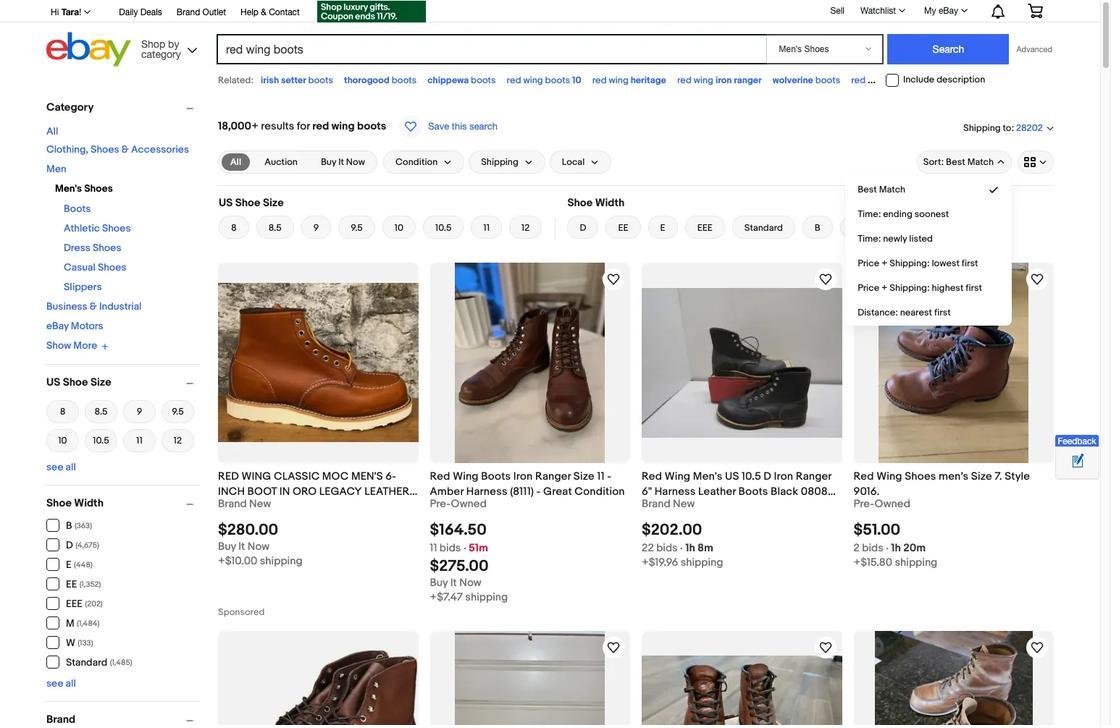 Task type: vqa. For each thing, say whether or not it's contained in the screenshot.
8m
yes



Task type: locate. For each thing, give the bounding box(es) containing it.
$164.50
[[430, 521, 487, 540]]

2 owned from the left
[[875, 497, 910, 511]]

& inside 'account' navigation
[[261, 7, 266, 17]]

1 horizontal spatial iron
[[774, 470, 793, 483]]

match up 'ending'
[[879, 184, 905, 196]]

wing inside the red wing shoes men's size 7. style 9016. pre-owned
[[877, 470, 902, 483]]

1 iron from the left
[[513, 470, 533, 483]]

8 inside main content
[[231, 222, 237, 234]]

red for $51.00
[[854, 470, 874, 483]]

3 bids from the left
[[862, 542, 884, 555]]

listed
[[909, 233, 933, 245]]

9 link down buy it now link
[[301, 216, 331, 239]]

1 horizontal spatial 9 link
[[301, 216, 331, 239]]

boots up (8111)
[[481, 470, 511, 483]]

2 harness from the left
[[655, 485, 696, 499]]

shoes inside clothing, shoes & accessories men
[[91, 143, 119, 156]]

0 horizontal spatial it
[[238, 540, 245, 554]]

us up leather
[[725, 470, 739, 483]]

boots down shop by category banner
[[545, 75, 570, 86]]

brand for $202.00
[[642, 497, 670, 511]]

1 horizontal spatial 8.5 link
[[256, 216, 294, 239]]

3 wing from the left
[[877, 470, 902, 483]]

eee link
[[685, 216, 725, 239]]

0 vertical spatial -
[[607, 470, 611, 483]]

1 vertical spatial 12 link
[[162, 428, 194, 454]]

owned inside red wing boots iron ranger size 11  - amber harness (8111) - great condition pre-owned
[[451, 497, 487, 511]]

red wing boots iron ranger size 11  - amber harness (8111) - great condition image
[[455, 263, 605, 463]]

2 1h from the left
[[891, 542, 901, 555]]

2 ranger from the left
[[796, 470, 832, 483]]

2 horizontal spatial d
[[764, 470, 771, 483]]

wing
[[453, 470, 479, 483], [665, 470, 690, 483], [877, 470, 902, 483]]

watch red wing men's us 10.5 d iron ranger 6" harness leather boots black 08084-0 image
[[817, 271, 834, 288]]

2 see all button from the top
[[46, 678, 76, 690]]

new up $202.00
[[673, 497, 695, 511]]

all for width
[[66, 678, 76, 690]]

2 horizontal spatial ·
[[886, 542, 889, 555]]

0
[[642, 500, 649, 514]]

first down highest
[[934, 307, 951, 319]]

ranger inside red wing boots iron ranger size 11  - amber harness (8111) - great condition pre-owned
[[535, 470, 571, 483]]

0 horizontal spatial 8 link
[[46, 399, 79, 425]]

wing left heritage
[[609, 75, 629, 86]]

0 vertical spatial condition
[[395, 156, 438, 168]]

condition
[[395, 156, 438, 168], [575, 485, 625, 499]]

1 time: from the top
[[858, 209, 881, 220]]

great
[[543, 485, 572, 499]]

first right 'lowest'
[[962, 258, 978, 269]]

harness right 6"
[[655, 485, 696, 499]]

0 vertical spatial time:
[[858, 209, 881, 220]]

· down $202.00
[[680, 542, 683, 555]]

it down 18,000 + results for red wing boots
[[338, 156, 344, 168]]

d left (4,675) at the bottom left
[[66, 540, 73, 552]]

price + shipping: lowest first link
[[846, 251, 1011, 276]]

all down 18,000
[[230, 156, 241, 168]]

width up ee link
[[595, 196, 625, 210]]

1 horizontal spatial 1h
[[891, 542, 901, 555]]

10 link
[[382, 216, 416, 239], [46, 428, 79, 454]]

0 vertical spatial 8.5
[[268, 222, 282, 234]]

2 iron from the left
[[774, 470, 793, 483]]

first right highest
[[966, 282, 982, 294]]

eee left (202)
[[66, 598, 83, 611]]

0 vertical spatial us shoe size
[[219, 196, 284, 210]]

shipping inside $164.50 11 bids · 51m $275.00 buy it now +$7.47 shipping
[[465, 591, 508, 605]]

10.5
[[435, 222, 452, 234], [93, 435, 109, 447], [742, 470, 761, 483]]

1 red from the left
[[430, 470, 450, 483]]

bids inside "$202.00 22 bids · 1h 8m +$19.96 shipping"
[[656, 542, 678, 555]]

advanced
[[1017, 45, 1052, 54]]

& up motors
[[90, 301, 97, 313]]

2 horizontal spatial boots
[[738, 485, 768, 499]]

10.5 link down us shoe size dropdown button
[[85, 428, 117, 454]]

1 vertical spatial shipping
[[481, 156, 518, 168]]

shipping inside dropdown button
[[481, 156, 518, 168]]

shoes inside the red wing shoes men's size 7. style 9016. pre-owned
[[905, 470, 936, 483]]

brand left outlet
[[177, 7, 200, 17]]

8 link down show
[[46, 399, 79, 425]]

condition down "save"
[[395, 156, 438, 168]]

+ for 18,000 + results for red wing boots
[[251, 120, 258, 133]]

1 vertical spatial 10.5 link
[[85, 428, 117, 454]]

size inside the red wing shoes men's size 7. style 9016. pre-owned
[[971, 470, 992, 483]]

see all down w
[[46, 678, 76, 690]]

1h inside "$202.00 22 bids · 1h 8m +$19.96 shipping"
[[685, 542, 695, 555]]

brand inside "link"
[[177, 7, 200, 17]]

0 vertical spatial see all
[[46, 461, 76, 473]]

new down wing
[[249, 497, 271, 511]]

shop by category button
[[135, 32, 200, 63]]

nearest
[[900, 307, 932, 319]]

b (363)
[[66, 520, 92, 532]]

boots inside red wing men's us 10.5 d iron ranger 6" harness leather boots black 08084- 0
[[738, 485, 768, 499]]

time: left newly
[[858, 233, 881, 245]]

0 vertical spatial men's
[[55, 183, 82, 195]]

· for 20m
[[886, 542, 889, 555]]

& inside business & industrial ebay motors
[[90, 301, 97, 313]]

1 harness from the left
[[466, 485, 507, 499]]

first
[[962, 258, 978, 269], [966, 282, 982, 294], [934, 307, 951, 319]]

2 pre- from the left
[[854, 497, 875, 511]]

condition right great
[[575, 485, 625, 499]]

2 vertical spatial 10
[[58, 435, 67, 447]]

size inside red wing boots iron ranger size 11  - amber harness (8111) - great condition pre-owned
[[574, 470, 595, 483]]

1 price from the top
[[858, 258, 879, 269]]

9 down us shoe size dropdown button
[[137, 406, 142, 418]]

& left accessories
[[122, 143, 129, 156]]

ranger up 08084-
[[796, 470, 832, 483]]

2 vertical spatial us
[[725, 470, 739, 483]]

2 horizontal spatial buy
[[430, 576, 448, 590]]

red wing shoes men's size 7. style 9016. image
[[879, 263, 1029, 463]]

red wing iron ranger
[[677, 75, 762, 86]]

us inside red wing men's us 10.5 d iron ranger 6" harness leather boots black 08084- 0
[[725, 470, 739, 483]]

1 horizontal spatial ee
[[618, 222, 628, 234]]

help & contact
[[240, 7, 300, 17]]

shoe width up b (363)
[[46, 496, 104, 510]]

ending
[[883, 209, 912, 220]]

8 for right '8' link
[[231, 222, 237, 234]]

ee for ee
[[618, 222, 628, 234]]

match
[[967, 156, 994, 168], [879, 184, 905, 196]]

2 · from the left
[[680, 542, 683, 555]]

pre-
[[430, 497, 451, 511], [854, 497, 875, 511]]

standard left b link
[[744, 222, 783, 234]]

m
[[66, 618, 74, 630]]

9.5 down us shoe size dropdown button
[[172, 406, 184, 418]]

for
[[297, 120, 310, 133]]

red wing boots iron ranger size 11  - amber harness (8111) - great condition pre-owned
[[430, 470, 625, 511]]

bids up +$19.96
[[656, 542, 678, 555]]

1 vertical spatial shipping:
[[890, 282, 930, 294]]

see all button
[[46, 461, 76, 473], [46, 678, 76, 690]]

& for industrial
[[90, 301, 97, 313]]

· up +$15.80
[[886, 542, 889, 555]]

ranger up great
[[535, 470, 571, 483]]

1 · from the left
[[463, 542, 466, 555]]

0 vertical spatial 8
[[231, 222, 237, 234]]

11 inside $164.50 11 bids · 51m $275.00 buy it now +$7.47 shipping
[[430, 542, 437, 555]]

0 horizontal spatial 8
[[60, 406, 65, 418]]

red up amber
[[430, 470, 450, 483]]

feedback
[[1058, 437, 1096, 447]]

owned up $51.00 at the bottom of page
[[875, 497, 910, 511]]

0 vertical spatial 10
[[572, 75, 581, 86]]

1 horizontal spatial -
[[607, 470, 611, 483]]

get the coupon image
[[317, 1, 426, 22]]

shipping down search
[[481, 156, 518, 168]]

ebay right the "my"
[[939, 6, 958, 16]]

us down show
[[46, 376, 60, 389]]

bids inside $164.50 11 bids · 51m $275.00 buy it now +$7.47 shipping
[[440, 542, 461, 555]]

save
[[428, 121, 449, 132]]

men's
[[351, 470, 383, 483]]

0 vertical spatial all
[[46, 125, 58, 138]]

(8111)
[[510, 485, 534, 499]]

0 vertical spatial ebay
[[939, 6, 958, 16]]

0 vertical spatial it
[[338, 156, 344, 168]]

new
[[239, 500, 263, 514]]

1 see all button from the top
[[46, 461, 76, 473]]

men's inside red wing men's us 10.5 d iron ranger 6" harness leather boots black 08084- 0
[[693, 470, 722, 483]]

3 red from the left
[[854, 470, 874, 483]]

now inside $164.50 11 bids · 51m $275.00 buy it now +$7.47 shipping
[[459, 576, 481, 590]]

in up box
[[279, 485, 290, 499]]

2 horizontal spatial wing
[[877, 470, 902, 483]]

local button
[[550, 151, 612, 174]]

1 horizontal spatial ebay
[[939, 6, 958, 16]]

0 vertical spatial shoe width
[[567, 196, 625, 210]]

+ down newly
[[882, 258, 888, 269]]

2 red from the left
[[642, 470, 662, 483]]

1 vertical spatial buy
[[218, 540, 236, 554]]

advanced link
[[1009, 35, 1052, 64]]

iron inside red wing men's us 10.5 d iron ranger 6" harness leather boots black 08084- 0
[[774, 470, 793, 483]]

time: ending soonest link
[[846, 202, 1011, 227]]

1 horizontal spatial 10
[[395, 222, 403, 234]]

1 horizontal spatial shipping
[[963, 122, 1001, 134]]

0 horizontal spatial 1h
[[685, 542, 695, 555]]

0 horizontal spatial 10
[[58, 435, 67, 447]]

standard for standard (1,485)
[[66, 657, 107, 669]]

1 vertical spatial see all button
[[46, 678, 76, 690]]

· inside $51.00 2 bids · 1h 20m +$15.80 shipping
[[886, 542, 889, 555]]

ee left e link
[[618, 222, 628, 234]]

1 wing from the left
[[453, 470, 479, 483]]

1 vertical spatial match
[[879, 184, 905, 196]]

now up +$10.00
[[247, 540, 270, 554]]

newly
[[883, 233, 907, 245]]

1 bids from the left
[[440, 542, 461, 555]]

wing up 9016.
[[877, 470, 902, 483]]

shoes left men's
[[905, 470, 936, 483]]

2 horizontal spatial bids
[[862, 542, 884, 555]]

boots up buy it now link
[[357, 120, 386, 133]]

bids up +$15.80
[[862, 542, 884, 555]]

None submit
[[888, 34, 1009, 64]]

3 · from the left
[[886, 542, 889, 555]]

0 vertical spatial see all button
[[46, 461, 76, 473]]

1 horizontal spatial all
[[230, 156, 241, 168]]

wing left iron
[[694, 75, 713, 86]]

width up the (363)
[[74, 496, 104, 510]]

best match link
[[846, 177, 1011, 202]]

all link down 18,000
[[222, 154, 250, 171]]

brand for $280.00
[[218, 497, 247, 511]]

dress
[[64, 242, 90, 254]]

sell link
[[824, 6, 851, 16]]

2 vertical spatial &
[[90, 301, 97, 313]]

red wing men's us 10.5 d iron ranger 6" harness leather boots black 08084- 0 heading
[[642, 470, 839, 514]]

2 new from the left
[[673, 497, 695, 511]]

1 horizontal spatial us shoe size
[[219, 196, 284, 210]]

clothing, shoes & accessories link
[[46, 143, 189, 156]]

harness
[[466, 485, 507, 499], [655, 485, 696, 499]]

1 horizontal spatial 10.5 link
[[423, 216, 464, 239]]

e left (448)
[[66, 559, 71, 571]]

best up time: ending soonest
[[858, 184, 877, 196]]

875
[[218, 500, 237, 514]]

all for shoe
[[66, 461, 76, 473]]

red right heritage
[[677, 75, 692, 86]]

boots right thorogood
[[392, 75, 417, 86]]

see for shoe
[[46, 678, 63, 690]]

1 all from the top
[[66, 461, 76, 473]]

2 horizontal spatial now
[[459, 576, 481, 590]]

1 shipping: from the top
[[890, 258, 930, 269]]

0 horizontal spatial brand new
[[218, 497, 271, 511]]

men
[[46, 163, 66, 175]]

bids down $164.50
[[440, 542, 461, 555]]

8.5 link
[[256, 216, 294, 239], [85, 399, 117, 425]]

1 vertical spatial see
[[46, 678, 63, 690]]

wing inside red wing men's us 10.5 d iron ranger 6" harness leather boots black 08084- 0
[[665, 470, 690, 483]]

2 horizontal spatial brand
[[642, 497, 670, 511]]

ebay inside business & industrial ebay motors
[[46, 320, 69, 332]]

2 price from the top
[[858, 282, 879, 294]]

price inside 'link'
[[858, 258, 879, 269]]

iron inside red wing boots iron ranger size 11  - amber harness (8111) - great condition pre-owned
[[513, 470, 533, 483]]

wing for red wing boots 9
[[868, 75, 887, 86]]

red inside main content
[[312, 120, 329, 133]]

1 owned from the left
[[451, 497, 487, 511]]

shipping inside "$202.00 22 bids · 1h 8m +$19.96 shipping"
[[681, 556, 723, 570]]

2 see from the top
[[46, 678, 63, 690]]

eee for eee (202)
[[66, 598, 83, 611]]

1 brand new from the left
[[218, 497, 271, 511]]

1 vertical spatial us
[[46, 376, 60, 389]]

11 link down shipping dropdown button
[[471, 216, 502, 239]]

1 horizontal spatial 9.5
[[351, 222, 363, 234]]

9 down buy it now link
[[313, 222, 319, 234]]

1 pre- from the left
[[430, 497, 451, 511]]

see all button for shoe
[[46, 678, 76, 690]]

red for red wing iron ranger
[[677, 75, 692, 86]]

b
[[815, 222, 820, 234], [66, 520, 72, 532]]

harness left (8111)
[[466, 485, 507, 499]]

1h
[[685, 542, 695, 555], [891, 542, 901, 555]]

0 horizontal spatial in
[[266, 500, 277, 514]]

· left 51m
[[463, 542, 466, 555]]

brand outlet link
[[177, 5, 226, 21]]

0 horizontal spatial 9 link
[[123, 399, 156, 425]]

0 horizontal spatial &
[[90, 301, 97, 313]]

contact
[[269, 7, 300, 17]]

in down boot
[[266, 500, 277, 514]]

1 horizontal spatial owned
[[875, 497, 910, 511]]

harness for boots
[[466, 485, 507, 499]]

brand new for $280.00
[[218, 497, 271, 511]]

bids
[[440, 542, 461, 555], [656, 542, 678, 555], [862, 542, 884, 555]]

ee left (1,352)
[[66, 579, 77, 591]]

shoe width up d link at the right top
[[567, 196, 625, 210]]

red inside the red wing shoes men's size 7. style 9016. pre-owned
[[854, 470, 874, 483]]

lowest
[[932, 258, 960, 269]]

1 see all from the top
[[46, 461, 76, 473]]

1h for $202.00
[[685, 542, 695, 555]]

watch red wing heritage 9016 beckman boots 9.5d cigar featherstone leather. image
[[817, 639, 834, 657]]

standard down the (133)
[[66, 657, 107, 669]]

buy it now link
[[312, 154, 374, 171]]

0 horizontal spatial 10.5
[[93, 435, 109, 447]]

red inside red wing boots iron ranger size 11  - amber harness (8111) - great condition pre-owned
[[430, 470, 450, 483]]

shipping: inside 'link'
[[890, 258, 930, 269]]

0 vertical spatial ee
[[618, 222, 628, 234]]

shoe down the show more button
[[63, 376, 88, 389]]

1 horizontal spatial all link
[[222, 154, 250, 171]]

b inside main content
[[815, 222, 820, 234]]

brand new up $202.00
[[642, 497, 695, 511]]

iron up black
[[774, 470, 793, 483]]

2 wing from the left
[[665, 470, 690, 483]]

boots left black
[[738, 485, 768, 499]]

8 link down all text box
[[219, 216, 249, 239]]

wing up amber
[[453, 470, 479, 483]]

0 vertical spatial match
[[967, 156, 994, 168]]

all down standard (1,485) on the bottom of the page
[[66, 678, 76, 690]]

0 vertical spatial standard
[[744, 222, 783, 234]]

harness inside red wing men's us 10.5 d iron ranger 6" harness leather boots black 08084- 0
[[655, 485, 696, 499]]

standard
[[744, 222, 783, 234], [66, 657, 107, 669]]

9.5 link down us shoe size dropdown button
[[162, 399, 194, 425]]

1 vertical spatial ee
[[66, 579, 77, 591]]

0 vertical spatial best
[[946, 156, 965, 168]]

0 vertical spatial e
[[660, 222, 665, 234]]

2 brand new from the left
[[642, 497, 695, 511]]

shoes right clothing,
[[91, 143, 119, 156]]

shipping: for highest
[[890, 282, 930, 294]]

red wing 1907 heritage 6" classic moc toe boots size 12ee image
[[875, 631, 1032, 726]]

us down all text box
[[219, 196, 233, 210]]

2 see all from the top
[[46, 678, 76, 690]]

0 vertical spatial 9
[[917, 75, 922, 86]]

boots
[[308, 75, 333, 86], [392, 75, 417, 86], [471, 75, 496, 86], [545, 75, 570, 86], [815, 75, 840, 86], [890, 75, 915, 86], [357, 120, 386, 133]]

harness inside red wing boots iron ranger size 11  - amber harness (8111) - great condition pre-owned
[[466, 485, 507, 499]]

All selected text field
[[230, 156, 241, 169]]

b for b (363)
[[66, 520, 72, 532]]

Search for anything text field
[[219, 35, 764, 63]]

0 vertical spatial b
[[815, 222, 820, 234]]

1 horizontal spatial 11 link
[[471, 216, 502, 239]]

main content
[[212, 94, 1060, 726]]

see all up b (363)
[[46, 461, 76, 473]]

0 vertical spatial see
[[46, 461, 63, 473]]

8.5 down auction 'link'
[[268, 222, 282, 234]]

& right the help
[[261, 7, 266, 17]]

9.5 link down buy it now link
[[338, 216, 375, 239]]

buy inside $280.00 buy it now +$10.00 shipping
[[218, 540, 236, 554]]

0 vertical spatial eee
[[697, 222, 713, 234]]

ee for ee (1,352)
[[66, 579, 77, 591]]

red for red wing boots 9
[[851, 75, 866, 86]]

wing for red wing heritage
[[609, 75, 629, 86]]

athletic
[[64, 222, 100, 235]]

boots up athletic at the top of the page
[[64, 203, 91, 215]]

standard inside main content
[[744, 222, 783, 234]]

first inside 'link'
[[962, 258, 978, 269]]

1 horizontal spatial 8 link
[[219, 216, 249, 239]]

red wing men's us 10.5 d iron ranger 6" harness leather boots black 08084-0 image
[[642, 288, 842, 438]]

local
[[562, 156, 585, 168]]

time: for time: ending soonest
[[858, 209, 881, 220]]

1 new from the left
[[249, 497, 271, 511]]

men's
[[939, 470, 969, 483]]

shipping left to
[[963, 122, 1001, 134]]

7.
[[995, 470, 1002, 483]]

8
[[231, 222, 237, 234], [60, 406, 65, 418]]

help
[[240, 7, 259, 17]]

us shoe size down all text box
[[219, 196, 284, 210]]

d for d (4,675)
[[66, 540, 73, 552]]

wing for $164.50
[[453, 470, 479, 483]]

buy up '+$7.47'
[[430, 576, 448, 590]]

2 all from the top
[[66, 678, 76, 690]]

0 horizontal spatial owned
[[451, 497, 487, 511]]

8 link
[[219, 216, 249, 239], [46, 399, 79, 425]]

price up distance:
[[858, 282, 879, 294]]

0 vertical spatial 8.5 link
[[256, 216, 294, 239]]

2 time: from the top
[[858, 233, 881, 245]]

shoe width
[[567, 196, 625, 210], [46, 496, 104, 510]]

10.5 link down the condition dropdown button
[[423, 216, 464, 239]]

setter
[[281, 75, 306, 86]]

classic
[[274, 470, 320, 483]]

all
[[66, 461, 76, 473], [66, 678, 76, 690]]

brand new up the $280.00
[[218, 497, 271, 511]]

time: newly listed link
[[846, 227, 1011, 251]]

irish setter boots
[[261, 75, 333, 86]]

condition inside red wing boots iron ranger size 11  - amber harness (8111) - great condition pre-owned
[[575, 485, 625, 499]]

2 shipping: from the top
[[890, 282, 930, 294]]

us
[[219, 196, 233, 210], [46, 376, 60, 389], [725, 470, 739, 483]]

1 1h from the left
[[685, 542, 695, 555]]

first for price + shipping: lowest first
[[962, 258, 978, 269]]

1 ranger from the left
[[535, 470, 571, 483]]

0 vertical spatial 11 link
[[471, 216, 502, 239]]

time:
[[858, 209, 881, 220], [858, 233, 881, 245]]

best
[[946, 156, 965, 168], [858, 184, 877, 196]]

see for us
[[46, 461, 63, 473]]

d link
[[567, 216, 599, 239]]

0 horizontal spatial width
[[74, 496, 104, 510]]

brand up $202.00
[[642, 497, 670, 511]]

shipping inside $51.00 2 bids · 1h 20m +$15.80 shipping
[[895, 556, 937, 570]]

price for price + shipping: lowest first
[[858, 258, 879, 269]]

1 vertical spatial see all
[[46, 678, 76, 690]]

buy up +$10.00
[[218, 540, 236, 554]]

1 see from the top
[[46, 461, 63, 473]]

red right wolverine boots
[[851, 75, 866, 86]]

amber
[[430, 485, 464, 499]]

bids inside $51.00 2 bids · 1h 20m +$15.80 shipping
[[862, 542, 884, 555]]

boots right setter
[[308, 75, 333, 86]]

20m
[[903, 542, 926, 555]]

account navigation
[[43, 0, 1054, 25]]

10 inside main content
[[395, 222, 403, 234]]

shoes down dress shoes link
[[98, 261, 126, 274]]

match down shipping to : 28202 on the top
[[967, 156, 994, 168]]

size
[[263, 196, 284, 210], [90, 376, 111, 389], [574, 470, 595, 483], [971, 470, 992, 483]]

0 vertical spatial first
[[962, 258, 978, 269]]

deals
[[140, 7, 162, 17]]

· inside $164.50 11 bids · 51m $275.00 buy it now +$7.47 shipping
[[463, 542, 466, 555]]

$164.50 11 bids · 51m $275.00 buy it now +$7.47 shipping
[[430, 521, 508, 605]]

1 vertical spatial 10.5
[[93, 435, 109, 447]]

wing inside red wing boots iron ranger size 11  - amber harness (8111) - great condition pre-owned
[[453, 470, 479, 483]]

see all button up b (363)
[[46, 461, 76, 473]]

1 horizontal spatial us
[[219, 196, 233, 210]]

see all for shoe
[[46, 678, 76, 690]]

ranger inside red wing men's us 10.5 d iron ranger 6" harness leather boots black 08084- 0
[[796, 470, 832, 483]]

9 link
[[301, 216, 331, 239], [123, 399, 156, 425]]

leather
[[698, 485, 736, 499]]

+
[[251, 120, 258, 133], [882, 258, 888, 269], [882, 282, 888, 294]]

18,000 + results for red wing boots
[[218, 120, 386, 133]]

watch red wing shoes heritage classic moc 1907 boots | men size 10 ee - copper image
[[605, 639, 622, 657]]

buy
[[321, 156, 336, 168], [218, 540, 236, 554], [430, 576, 448, 590]]

2 vertical spatial +
[[882, 282, 888, 294]]

10.5 inside red wing men's us 10.5 d iron ranger 6" harness leather boots black 08084- 0
[[742, 470, 761, 483]]

shop by category banner
[[43, 0, 1054, 70]]

price down time: newly listed at the top right
[[858, 258, 879, 269]]

eee for eee
[[697, 222, 713, 234]]

outlet
[[202, 7, 226, 17]]

see all button down w
[[46, 678, 76, 690]]

red wing classic moc men's 6- inch boot in oro legacy leather 875 new in box heading
[[218, 470, 417, 514]]

red wing shoes men's size 7. style 9016. heading
[[854, 470, 1030, 499]]

2 bids from the left
[[656, 542, 678, 555]]

+ left results
[[251, 120, 258, 133]]

1 vertical spatial in
[[266, 500, 277, 514]]

2 vertical spatial boots
[[738, 485, 768, 499]]

time: inside time: newly listed link
[[858, 233, 881, 245]]

price inside price + shipping: highest first link
[[858, 282, 879, 294]]

1 horizontal spatial in
[[279, 485, 290, 499]]

· inside "$202.00 22 bids · 1h 8m +$19.96 shipping"
[[680, 542, 683, 555]]

+ inside 'link'
[[882, 258, 888, 269]]

shipping inside $280.00 buy it now +$10.00 shipping
[[260, 555, 303, 568]]

brand new for $202.00
[[642, 497, 695, 511]]

1h inside $51.00 2 bids · 1h 20m +$15.80 shipping
[[891, 542, 901, 555]]

it inside $164.50 11 bids · 51m $275.00 buy it now +$7.47 shipping
[[450, 576, 457, 590]]

now inside $280.00 buy it now +$10.00 shipping
[[247, 540, 270, 554]]

1 horizontal spatial harness
[[655, 485, 696, 499]]

8.5 link down auction 'link'
[[256, 216, 294, 239]]

wing up $202.00
[[665, 470, 690, 483]]

ee
[[618, 222, 628, 234], [66, 579, 77, 591]]

$280.00 buy it now +$10.00 shipping
[[218, 521, 303, 568]]

1 horizontal spatial match
[[967, 156, 994, 168]]

shipping inside shipping to : 28202
[[963, 122, 1001, 134]]

results
[[261, 120, 294, 133]]



Task type: describe. For each thing, give the bounding box(es) containing it.
+$15.80
[[854, 556, 892, 570]]

shoe down all text box
[[235, 196, 260, 210]]

0 horizontal spatial 9.5 link
[[162, 399, 194, 425]]

w (133)
[[66, 637, 93, 650]]

shop
[[141, 38, 165, 50]]

10 for the left 10 link
[[58, 435, 67, 447]]

listing options selector. gallery view selected. image
[[1024, 156, 1047, 168]]

by
[[168, 38, 179, 50]]

wing
[[242, 470, 271, 483]]

1 vertical spatial 8 link
[[46, 399, 79, 425]]

0 horizontal spatial men's
[[55, 183, 82, 195]]

owned inside the red wing shoes men's size 7. style 9016. pre-owned
[[875, 497, 910, 511]]

hi tara !
[[51, 7, 81, 17]]

related:
[[218, 75, 254, 86]]

harness for men's
[[655, 485, 696, 499]]

this
[[452, 121, 467, 132]]

1h for $51.00
[[891, 542, 901, 555]]

(4,675)
[[75, 541, 99, 550]]

$51.00 2 bids · 1h 20m +$15.80 shipping
[[854, 521, 937, 570]]

watch red wing 1907 heritage 6" classic moc toe boots size 12ee image
[[1028, 639, 1046, 657]]

moc
[[322, 470, 349, 483]]

d for d
[[580, 222, 586, 234]]

search
[[469, 121, 498, 132]]

1 vertical spatial shoe width
[[46, 496, 104, 510]]

1 vertical spatial 11 link
[[123, 428, 156, 454]]

shipping to : 28202
[[963, 122, 1043, 134]]

0 vertical spatial 10.5 link
[[423, 216, 464, 239]]

athletic shoes link
[[64, 222, 131, 235]]

standard (1,485)
[[66, 657, 132, 669]]

wing up the buy it now
[[332, 120, 355, 133]]

2 vertical spatial first
[[934, 307, 951, 319]]

more
[[73, 340, 97, 352]]

wing for $51.00
[[877, 470, 902, 483]]

10 for the topmost 10 link
[[395, 222, 403, 234]]

+ for price + shipping: lowest first
[[882, 258, 888, 269]]

$202.00 22 bids · 1h 8m +$19.96 shipping
[[642, 521, 723, 570]]

black
[[771, 485, 798, 499]]

$280.00
[[218, 521, 278, 540]]

accessories
[[131, 143, 189, 156]]

shoes up the boots link
[[84, 183, 113, 195]]

boots right wolverine
[[815, 75, 840, 86]]

bids for $51.00
[[862, 542, 884, 555]]

0 horizontal spatial all
[[46, 125, 58, 138]]

& for contact
[[261, 7, 266, 17]]

red wing heritage 9016 beckman boots 9.5d cigar featherstone leather. image
[[642, 656, 842, 726]]

0 horizontal spatial match
[[879, 184, 905, 196]]

red inside red wing men's us 10.5 d iron ranger 6" harness leather boots black 08084- 0
[[642, 470, 662, 483]]

men's shoes
[[55, 183, 113, 195]]

inch
[[218, 485, 245, 499]]

price for price + shipping: highest first
[[858, 282, 879, 294]]

boots inside boots athletic shoes dress shoes casual shoes slippers
[[64, 203, 91, 215]]

industrial
[[99, 301, 142, 313]]

· for 8m
[[680, 542, 683, 555]]

it inside $280.00 buy it now +$10.00 shipping
[[238, 540, 245, 554]]

ee link
[[606, 216, 641, 239]]

1 horizontal spatial 8.5
[[268, 222, 282, 234]]

0 vertical spatial in
[[279, 485, 290, 499]]

new for $202.00
[[673, 497, 695, 511]]

pre- inside red wing boots iron ranger size 11  - amber harness (8111) - great condition pre-owned
[[430, 497, 451, 511]]

+ for price + shipping: highest first
[[882, 282, 888, 294]]

red wing men's us 10.5 d iron ranger 6" harness leather boots black 08084- 0 link
[[642, 469, 842, 514]]

auction link
[[256, 154, 306, 171]]

0 horizontal spatial us
[[46, 376, 60, 389]]

red wing shoes men's size 7. style 9016. pre-owned
[[854, 470, 1030, 511]]

shoes down athletic shoes link
[[93, 242, 121, 254]]

e for e (448)
[[66, 559, 71, 571]]

business & industrial link
[[46, 301, 142, 313]]

legacy
[[319, 485, 362, 499]]

best inside dropdown button
[[946, 156, 965, 168]]

include description
[[903, 74, 985, 86]]

red
[[218, 470, 239, 483]]

shoe up b (363)
[[46, 496, 72, 510]]

pre- inside the red wing shoes men's size 7. style 9016. pre-owned
[[854, 497, 875, 511]]

22
[[642, 542, 654, 555]]

category button
[[46, 101, 200, 114]]

watch red wing boots iron ranger size 11  - amber harness (8111) - great condition image
[[605, 271, 622, 288]]

ebay motors link
[[46, 320, 103, 332]]

your shopping cart image
[[1027, 4, 1044, 18]]

1 horizontal spatial it
[[338, 156, 344, 168]]

+$10.00
[[218, 555, 257, 568]]

tara
[[61, 7, 79, 17]]

0 horizontal spatial -
[[536, 485, 541, 499]]

hi
[[51, 7, 59, 17]]

boots athletic shoes dress shoes casual shoes slippers
[[64, 203, 131, 293]]

w
[[66, 637, 75, 650]]

0 horizontal spatial all link
[[46, 125, 58, 138]]

time: newly listed
[[858, 233, 933, 245]]

b for b
[[815, 222, 820, 234]]

0 vertical spatial 12
[[522, 222, 530, 234]]

dress shoes link
[[64, 242, 121, 254]]

bids for $202.00
[[656, 542, 678, 555]]

1 vertical spatial 8.5
[[94, 406, 108, 418]]

0 horizontal spatial 12
[[174, 435, 182, 447]]

chippewa
[[428, 75, 469, 86]]

(363)
[[75, 521, 92, 531]]

show more
[[46, 340, 97, 352]]

0 vertical spatial buy
[[321, 156, 336, 168]]

price + shipping: highest first
[[858, 282, 982, 294]]

time: ending soonest
[[858, 209, 949, 220]]

red wing shoes men's size 7. style 9016. link
[[854, 469, 1054, 499]]

0 horizontal spatial best
[[858, 184, 877, 196]]

sell
[[830, 6, 844, 16]]

shoe width button
[[46, 496, 200, 510]]

irish
[[261, 75, 279, 86]]

red wing classic moc men's 6-inch boot in oro legacy leather 875 new in box image
[[218, 283, 418, 443]]

time: for time: newly listed
[[858, 233, 881, 245]]

51m
[[469, 542, 488, 555]]

style
[[1005, 470, 1030, 483]]

0 horizontal spatial 10 link
[[46, 428, 79, 454]]

e for e
[[660, 222, 665, 234]]

$202.00
[[642, 521, 702, 540]]

daily deals link
[[119, 5, 162, 21]]

boots inside red wing boots iron ranger size 11  - amber harness (8111) - great condition pre-owned
[[481, 470, 511, 483]]

main content containing $280.00
[[212, 94, 1060, 726]]

(1,352)
[[79, 580, 101, 590]]

wing for red wing boots 10
[[523, 75, 543, 86]]

9 inside main content
[[313, 222, 319, 234]]

standard for standard
[[744, 222, 783, 234]]

shipping for shipping to : 28202
[[963, 122, 1001, 134]]

boots left description
[[890, 75, 915, 86]]

0 vertical spatial 12 link
[[509, 216, 542, 239]]

0 vertical spatial 9.5 link
[[338, 216, 375, 239]]

2
[[854, 542, 860, 555]]

shoe width inside main content
[[567, 196, 625, 210]]

shipping: for lowest
[[890, 258, 930, 269]]

1 vertical spatial width
[[74, 496, 104, 510]]

daily
[[119, 7, 138, 17]]

red for red wing heritage
[[592, 75, 607, 86]]

red for red wing boots 10
[[507, 75, 521, 86]]

thorogood
[[344, 75, 390, 86]]

d (4,675)
[[66, 540, 99, 552]]

iron
[[716, 75, 732, 86]]

all inside main content
[[230, 156, 241, 168]]

distance: nearest first
[[858, 307, 951, 319]]

& inside clothing, shoes & accessories men
[[122, 143, 129, 156]]

wing for red wing iron ranger
[[694, 75, 713, 86]]

+$19.96
[[642, 556, 678, 570]]

condition inside dropdown button
[[395, 156, 438, 168]]

2 vertical spatial 9
[[137, 406, 142, 418]]

ebay inside 'account' navigation
[[939, 6, 958, 16]]

shipping for shipping
[[481, 156, 518, 168]]

red wing boots iron ranger size 11  - amber harness (8111) - great condition heading
[[430, 470, 625, 499]]

see all button for us
[[46, 461, 76, 473]]

28202
[[1016, 123, 1043, 134]]

motors
[[71, 320, 103, 332]]

casual shoes link
[[64, 261, 126, 274]]

red wing heritage classic 6" iron ranger boot # 8111 amber made in usa 2e & d image
[[218, 650, 418, 726]]

bids for $164.50
[[440, 542, 461, 555]]

0 horizontal spatial us shoe size
[[46, 376, 111, 389]]

sort: best match button
[[917, 151, 1012, 174]]

boots down search for anything text box
[[471, 75, 496, 86]]

to
[[1003, 122, 1011, 134]]

d inside red wing men's us 10.5 d iron ranger 6" harness leather boots black 08084- 0
[[764, 470, 771, 483]]

0 vertical spatial 10 link
[[382, 216, 416, 239]]

red wing boots iron ranger size 11  - amber harness (8111) - great condition link
[[430, 469, 630, 499]]

0 vertical spatial width
[[595, 196, 625, 210]]

first for price + shipping: highest first
[[966, 282, 982, 294]]

8 for '8' link to the bottom
[[60, 406, 65, 418]]

help & contact link
[[240, 5, 300, 21]]

my ebay
[[924, 6, 958, 16]]

watch red wing shoes men's size 7. style 9016. image
[[1028, 271, 1046, 288]]

1 vertical spatial 9 link
[[123, 399, 156, 425]]

· for $275.00
[[463, 542, 466, 555]]

red for $164.50
[[430, 470, 450, 483]]

oro
[[293, 485, 317, 499]]

0 vertical spatial us
[[219, 196, 233, 210]]

11 inside red wing boots iron ranger size 11  - amber harness (8111) - great condition pre-owned
[[597, 470, 605, 483]]

red wing shoes heritage classic moc 1907 boots | men size 10 ee - copper image
[[455, 631, 605, 726]]

1 vertical spatial 9.5
[[172, 406, 184, 418]]

0 horizontal spatial 8.5 link
[[85, 399, 117, 425]]

0 horizontal spatial 10.5 link
[[85, 428, 117, 454]]

buy inside $164.50 11 bids · 51m $275.00 buy it now +$7.47 shipping
[[430, 576, 448, 590]]

+$7.47
[[430, 591, 463, 605]]

eee (202)
[[66, 598, 103, 611]]

none submit inside shop by category banner
[[888, 34, 1009, 64]]

(133)
[[78, 639, 93, 648]]

shoes up dress shoes link
[[102, 222, 131, 235]]

watchlist link
[[852, 2, 912, 20]]

match inside dropdown button
[[967, 156, 994, 168]]

save this search button
[[395, 114, 502, 139]]

include
[[903, 74, 935, 86]]

(448)
[[74, 561, 93, 570]]

see all for us
[[46, 461, 76, 473]]

1 vertical spatial all link
[[222, 154, 250, 171]]

0 vertical spatial 10.5
[[435, 222, 452, 234]]

shoe up d link at the right top
[[567, 196, 593, 210]]

boot
[[247, 485, 277, 499]]

1 horizontal spatial now
[[346, 156, 365, 168]]

ranger
[[734, 75, 762, 86]]

business
[[46, 301, 87, 313]]

0 horizontal spatial 12 link
[[162, 428, 194, 454]]

ee (1,352)
[[66, 579, 101, 591]]

new for $280.00
[[249, 497, 271, 511]]

standard link
[[732, 216, 795, 239]]

highest
[[932, 282, 964, 294]]

buy it now
[[321, 156, 365, 168]]



